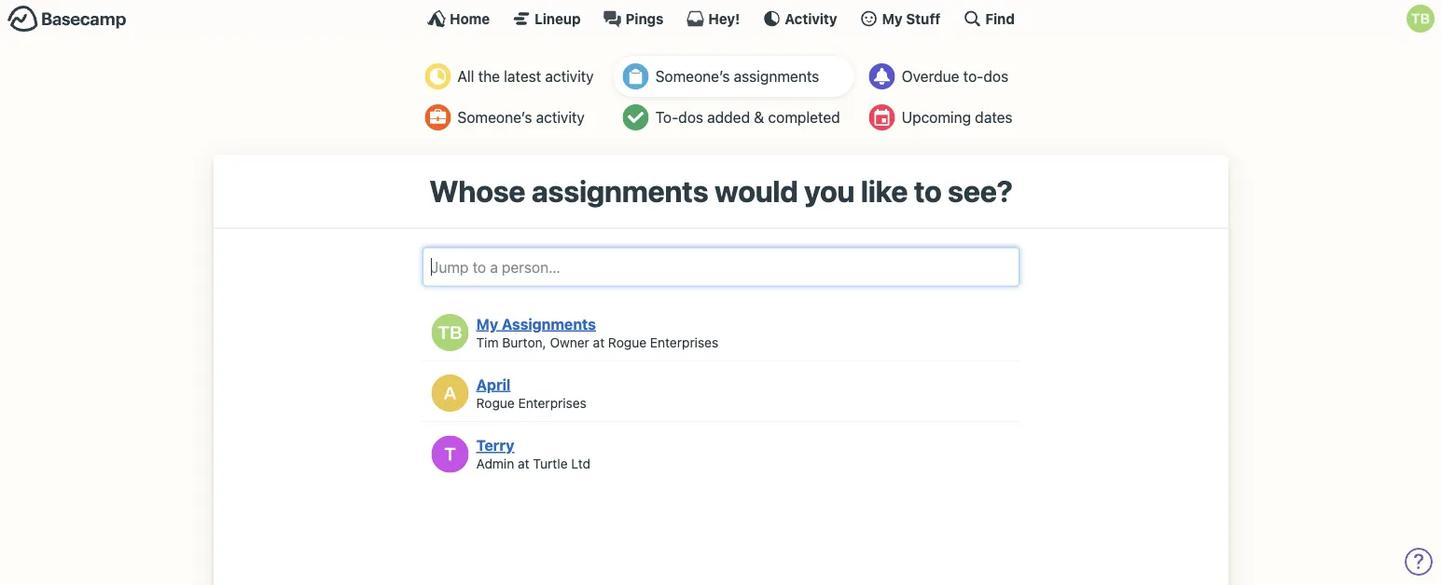 Task type: describe. For each thing, give the bounding box(es) containing it.
tim burton, owner at rogue enterprises image
[[432, 314, 469, 352]]

stuff
[[906, 10, 941, 27]]

assignments for someone's
[[734, 68, 819, 85]]

pings
[[626, 10, 664, 27]]

terry
[[476, 437, 515, 455]]

someone's for someone's activity
[[458, 109, 532, 126]]

enterprises inside my assignments tim burton,        owner at rogue enterprises
[[650, 335, 719, 350]]

lineup link
[[512, 9, 581, 28]]

to
[[914, 174, 942, 209]]

find button
[[963, 9, 1015, 28]]

added
[[707, 109, 750, 126]]

all the latest activity
[[458, 68, 594, 85]]

tim burton image
[[1407, 5, 1435, 33]]

ltd
[[571, 456, 591, 472]]

at inside terry admin at turtle ltd
[[518, 456, 530, 472]]

schedule image
[[869, 104, 895, 131]]

Jump to a person… text field
[[423, 248, 1020, 287]]

you
[[804, 174, 855, 209]]

assignments for whose
[[532, 174, 709, 209]]

&
[[754, 109, 764, 126]]

pings button
[[603, 9, 664, 28]]

terry, admin at turtle ltd image
[[432, 436, 469, 473]]

april rogue enterprises
[[476, 376, 587, 411]]

assignment image
[[623, 63, 649, 90]]

switch accounts image
[[7, 5, 127, 34]]

my for assignments
[[476, 315, 498, 333]]

someone's assignments link
[[614, 56, 854, 97]]

latest
[[504, 68, 541, 85]]

upcoming dates
[[902, 109, 1013, 126]]

someone's activity
[[458, 109, 585, 126]]

the
[[478, 68, 500, 85]]

rogue inside april rogue enterprises
[[476, 396, 515, 411]]

completed
[[768, 109, 840, 126]]

turtle
[[533, 456, 568, 472]]

my stuff button
[[860, 9, 941, 28]]

whose assignments would you like to see?
[[429, 174, 1013, 209]]

someone's assignments
[[656, 68, 819, 85]]

all the latest activity link
[[416, 56, 608, 97]]

to-dos added & completed link
[[614, 97, 854, 138]]

lineup
[[535, 10, 581, 27]]

person report image
[[425, 104, 451, 131]]

1 horizontal spatial dos
[[984, 68, 1009, 85]]

activity
[[785, 10, 837, 27]]

my assignments tim burton,        owner at rogue enterprises
[[476, 315, 719, 350]]

home link
[[427, 9, 490, 28]]



Task type: vqa. For each thing, say whether or not it's contained in the screenshot.


Task type: locate. For each thing, give the bounding box(es) containing it.
my up tim
[[476, 315, 498, 333]]

0 horizontal spatial at
[[518, 456, 530, 472]]

0 horizontal spatial someone's
[[458, 109, 532, 126]]

to-
[[656, 109, 679, 126]]

at inside my assignments tim burton,        owner at rogue enterprises
[[593, 335, 605, 350]]

0 vertical spatial rogue
[[608, 335, 647, 350]]

overdue to-dos
[[902, 68, 1009, 85]]

0 vertical spatial someone's
[[656, 68, 730, 85]]

like
[[861, 174, 908, 209]]

1 vertical spatial rogue
[[476, 396, 515, 411]]

enterprises inside april rogue enterprises
[[518, 396, 587, 411]]

someone's inside 'link'
[[656, 68, 730, 85]]

1 horizontal spatial at
[[593, 335, 605, 350]]

terry admin at turtle ltd
[[476, 437, 591, 472]]

0 vertical spatial enterprises
[[650, 335, 719, 350]]

list box containing my assignments
[[423, 305, 1020, 482]]

0 vertical spatial activity
[[545, 68, 594, 85]]

whose
[[429, 174, 526, 209]]

someone's for someone's assignments
[[656, 68, 730, 85]]

someone's down the
[[458, 109, 532, 126]]

activity
[[545, 68, 594, 85], [536, 109, 585, 126]]

dates
[[975, 109, 1013, 126]]

enterprises down jump to a person… text box on the top of page
[[650, 335, 719, 350]]

at
[[593, 335, 605, 350], [518, 456, 530, 472]]

someone's up to- on the left top of the page
[[656, 68, 730, 85]]

enterprises
[[650, 335, 719, 350], [518, 396, 587, 411]]

upcoming dates link
[[860, 97, 1027, 138]]

burton,
[[502, 335, 546, 350]]

1 vertical spatial dos
[[679, 109, 703, 126]]

1 horizontal spatial my
[[882, 10, 903, 27]]

hey! button
[[686, 9, 740, 28]]

find
[[986, 10, 1015, 27]]

assignments inside 'link'
[[734, 68, 819, 85]]

1 horizontal spatial rogue
[[608, 335, 647, 350]]

upcoming
[[902, 109, 971, 126]]

my inside "popup button"
[[882, 10, 903, 27]]

dos
[[984, 68, 1009, 85], [679, 109, 703, 126]]

1 horizontal spatial assignments
[[734, 68, 819, 85]]

my left stuff
[[882, 10, 903, 27]]

rogue down april
[[476, 396, 515, 411]]

at right owner
[[593, 335, 605, 350]]

activity link
[[763, 9, 837, 28]]

0 horizontal spatial my
[[476, 315, 498, 333]]

dos left added
[[679, 109, 703, 126]]

0 horizontal spatial dos
[[679, 109, 703, 126]]

hey!
[[709, 10, 740, 27]]

admin
[[476, 456, 514, 472]]

dos up dates at the top right of page
[[984, 68, 1009, 85]]

activity right latest
[[545, 68, 594, 85]]

assignments up &
[[734, 68, 819, 85]]

1 vertical spatial at
[[518, 456, 530, 472]]

at left turtle
[[518, 456, 530, 472]]

0 vertical spatial dos
[[984, 68, 1009, 85]]

main element
[[0, 0, 1442, 36]]

0 vertical spatial assignments
[[734, 68, 819, 85]]

my stuff
[[882, 10, 941, 27]]

home
[[450, 10, 490, 27]]

to-dos added & completed
[[656, 109, 840, 126]]

april
[[476, 376, 511, 394]]

april, rogue enterprises image
[[432, 375, 469, 413]]

would
[[715, 174, 798, 209]]

rogue inside my assignments tim burton,        owner at rogue enterprises
[[608, 335, 647, 350]]

my inside my assignments tim burton,        owner at rogue enterprises
[[476, 315, 498, 333]]

to-
[[963, 68, 984, 85]]

1 horizontal spatial enterprises
[[650, 335, 719, 350]]

0 horizontal spatial enterprises
[[518, 396, 587, 411]]

see?
[[948, 174, 1013, 209]]

1 vertical spatial assignments
[[532, 174, 709, 209]]

assignments
[[502, 315, 596, 333]]

my for stuff
[[882, 10, 903, 27]]

list box
[[423, 305, 1020, 482]]

0 vertical spatial at
[[593, 335, 605, 350]]

rogue
[[608, 335, 647, 350], [476, 396, 515, 411]]

someone's
[[656, 68, 730, 85], [458, 109, 532, 126]]

all
[[458, 68, 474, 85]]

1 vertical spatial my
[[476, 315, 498, 333]]

todo image
[[623, 104, 649, 131]]

someone's activity link
[[416, 97, 608, 138]]

1 vertical spatial someone's
[[458, 109, 532, 126]]

rogue right owner
[[608, 335, 647, 350]]

activity down all the latest activity
[[536, 109, 585, 126]]

0 horizontal spatial rogue
[[476, 396, 515, 411]]

0 horizontal spatial assignments
[[532, 174, 709, 209]]

assignments
[[734, 68, 819, 85], [532, 174, 709, 209]]

overdue
[[902, 68, 960, 85]]

1 vertical spatial enterprises
[[518, 396, 587, 411]]

1 vertical spatial activity
[[536, 109, 585, 126]]

owner
[[550, 335, 590, 350]]

activity report image
[[425, 63, 451, 90]]

enterprises up terry admin at turtle ltd
[[518, 396, 587, 411]]

tim
[[476, 335, 499, 350]]

0 vertical spatial my
[[882, 10, 903, 27]]

overdue to-dos link
[[860, 56, 1027, 97]]

reports image
[[869, 63, 895, 90]]

assignments down todo icon
[[532, 174, 709, 209]]

1 horizontal spatial someone's
[[656, 68, 730, 85]]

my
[[882, 10, 903, 27], [476, 315, 498, 333]]



